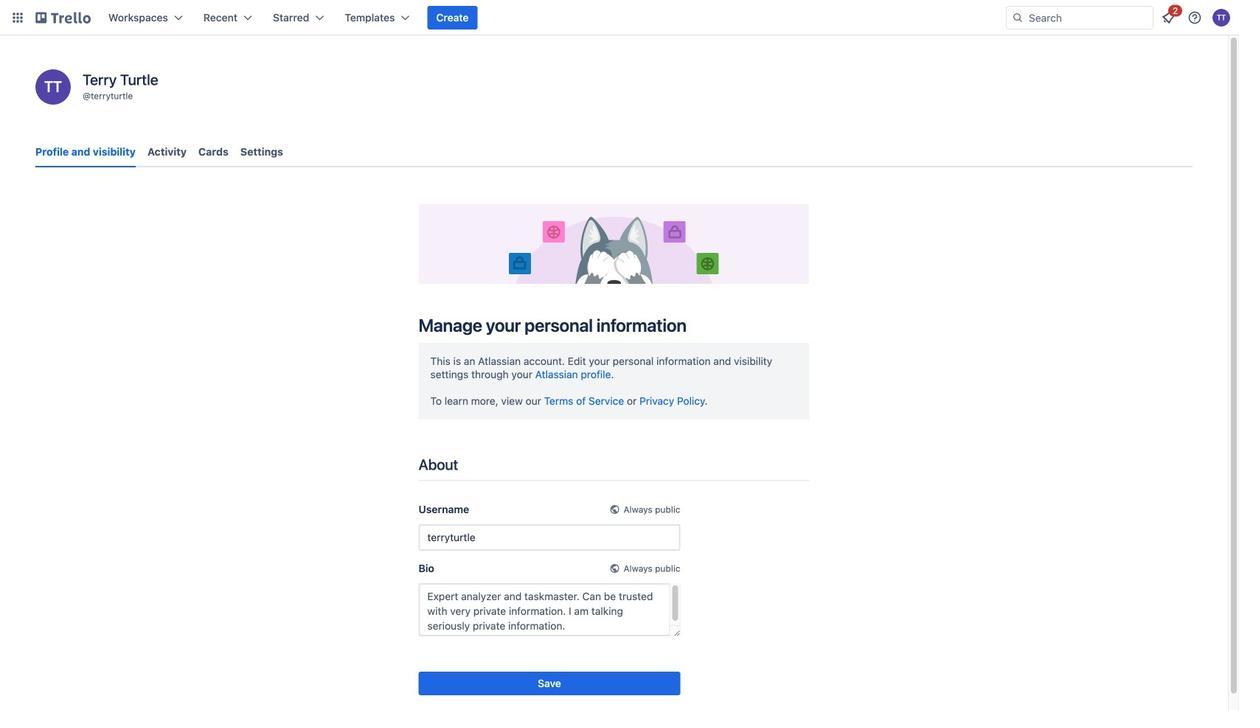 Task type: describe. For each thing, give the bounding box(es) containing it.
primary element
[[0, 0, 1240, 35]]

2 notifications image
[[1160, 9, 1178, 27]]

open information menu image
[[1188, 10, 1203, 25]]



Task type: locate. For each thing, give the bounding box(es) containing it.
Search field
[[1024, 7, 1153, 28]]

terry turtle (terryturtle) image
[[1213, 9, 1231, 27], [35, 69, 71, 105]]

1 vertical spatial terry turtle (terryturtle) image
[[35, 69, 71, 105]]

1 horizontal spatial terry turtle (terryturtle) image
[[1213, 9, 1231, 27]]

terry turtle (terryturtle) image right open information menu image
[[1213, 9, 1231, 27]]

back to home image
[[35, 6, 91, 30]]

None text field
[[419, 524, 681, 551], [419, 584, 681, 637], [419, 524, 681, 551], [419, 584, 681, 637]]

terry turtle (terryturtle) image down back to home image
[[35, 69, 71, 105]]

terry turtle (terryturtle) image inside primary element
[[1213, 9, 1231, 27]]

0 vertical spatial terry turtle (terryturtle) image
[[1213, 9, 1231, 27]]

search image
[[1012, 12, 1024, 24]]

0 horizontal spatial terry turtle (terryturtle) image
[[35, 69, 71, 105]]



Task type: vqa. For each thing, say whether or not it's contained in the screenshot.
forward icon in the Views LINK
no



